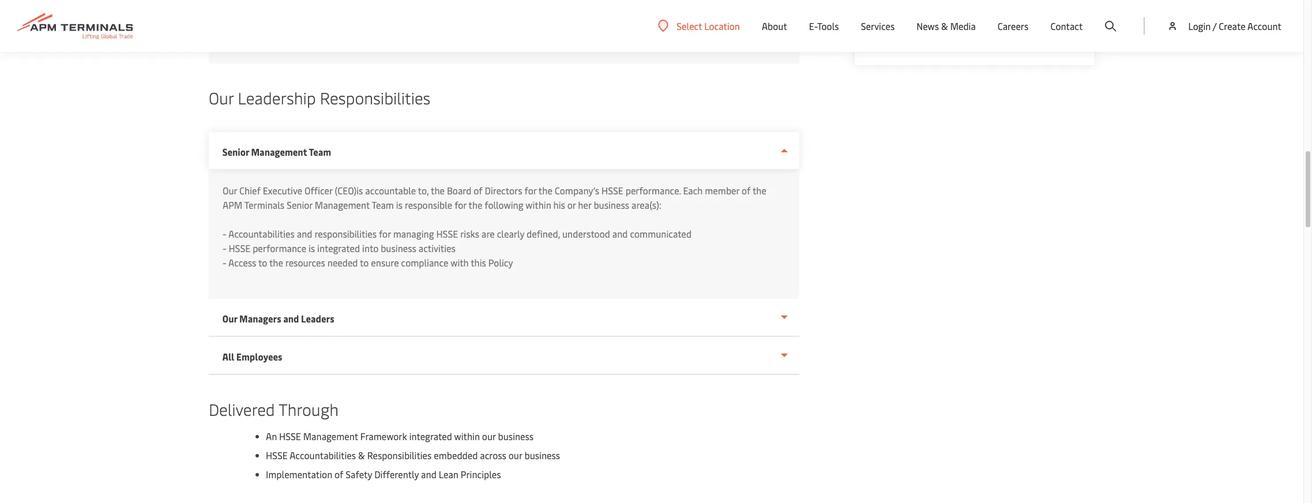 Task type: describe. For each thing, give the bounding box(es) containing it.
framework
[[361, 430, 407, 443]]

activities
[[419, 242, 456, 255]]

following
[[485, 199, 524, 211]]

media
[[951, 20, 976, 32]]

to,
[[418, 184, 429, 197]]

hsse up the access
[[229, 242, 251, 255]]

location
[[705, 19, 740, 32]]

resources
[[286, 256, 325, 269]]

all employees
[[223, 350, 283, 363]]

senior inside dropdown button
[[223, 145, 250, 158]]

business right the across
[[525, 449, 560, 462]]

safety
[[346, 468, 372, 481]]

2 to from the left
[[360, 256, 369, 269]]

within inside 'our chief executive officer (ceo)is accountable to, the board of directors for the company's hsse performance. each member of the apm terminals senior management team is responsible for the following within his or her business area(s):'
[[526, 199, 552, 211]]

senior management team
[[223, 145, 332, 158]]

defined,
[[527, 227, 560, 240]]

business up the across
[[498, 430, 534, 443]]

of left safety
[[335, 468, 344, 481]]

embedded
[[434, 449, 478, 462]]

code of conduct link
[[873, 33, 1078, 48]]

management inside senior management team dropdown button
[[252, 145, 308, 158]]

2 vertical spatial management
[[303, 430, 358, 443]]

employees
[[237, 350, 283, 363]]

communicated
[[630, 227, 692, 240]]

implementation of safety differently and lean principles
[[266, 468, 501, 481]]

business inside - accountabilities and responsibilities for managing hsse risks are clearly defined, understood and communicated - hsse performance is integrated into business activities - access to the resources needed to ensure compliance with this policy
[[381, 242, 417, 255]]

and right understood
[[613, 227, 628, 240]]

leaders
[[302, 312, 335, 325]]

code of conduct
[[892, 34, 962, 47]]

0 horizontal spatial within
[[455, 430, 480, 443]]

and up 'resources'
[[297, 227, 313, 240]]

all
[[223, 350, 235, 363]]

and left lean
[[421, 468, 437, 481]]

risks
[[461, 227, 480, 240]]

the right to,
[[431, 184, 445, 197]]

1 vertical spatial responsibilities
[[367, 449, 432, 462]]

our for within
[[482, 430, 496, 443]]

select
[[677, 19, 703, 32]]

contact
[[1051, 20, 1084, 32]]

accountabilities for -
[[229, 227, 295, 240]]

2 - from the top
[[223, 242, 227, 255]]

account
[[1248, 20, 1282, 32]]

officer
[[305, 184, 333, 197]]

& inside popup button
[[942, 20, 949, 32]]

terminals
[[244, 199, 285, 211]]

code
[[892, 34, 913, 47]]

are
[[482, 227, 495, 240]]

all employees button
[[209, 337, 800, 375]]

login
[[1189, 20, 1212, 32]]

area(s):
[[632, 199, 662, 211]]

news
[[917, 20, 940, 32]]

team inside senior management team dropdown button
[[309, 145, 332, 158]]

the right member on the right top of the page
[[753, 184, 767, 197]]

into
[[362, 242, 379, 255]]

policy
[[489, 256, 513, 269]]

needed
[[328, 256, 358, 269]]

select location
[[677, 19, 740, 32]]

our for our managers and leaders
[[223, 312, 238, 325]]

performance
[[253, 242, 307, 255]]

responsible
[[405, 199, 453, 211]]

e-tools
[[810, 20, 840, 32]]

hsse right an
[[279, 430, 301, 443]]

our for across
[[509, 449, 523, 462]]

business inside 'our chief executive officer (ceo)is accountable to, the board of directors for the company's hsse performance. each member of the apm terminals senior management team is responsible for the following within his or her business area(s):'
[[594, 199, 630, 211]]

services button
[[861, 0, 895, 52]]

senior inside 'our chief executive officer (ceo)is accountable to, the board of directors for the company's hsse performance. each member of the apm terminals senior management team is responsible for the following within his or her business area(s):'
[[287, 199, 313, 211]]

differently
[[375, 468, 419, 481]]

about
[[762, 20, 788, 32]]

login / create account link
[[1168, 0, 1282, 52]]

our chief executive officer (ceo)is accountable to, the board of directors for the company's hsse performance. each member of the apm terminals senior management team is responsible for the following within his or her business area(s):
[[223, 184, 767, 211]]

through
[[279, 398, 339, 420]]

managing
[[393, 227, 434, 240]]

an
[[266, 430, 277, 443]]

senior management team element
[[209, 169, 800, 299]]

careers
[[998, 20, 1029, 32]]

directors
[[485, 184, 523, 197]]

3 - from the top
[[223, 256, 227, 269]]

board
[[447, 184, 472, 197]]

an hsse management framework integrated within our business
[[266, 430, 534, 443]]

senior management team button
[[209, 132, 800, 169]]

management inside 'our chief executive officer (ceo)is accountable to, the board of directors for the company's hsse performance. each member of the apm terminals senior management team is responsible for the following within his or her business area(s):'
[[315, 199, 370, 211]]

access
[[229, 256, 257, 269]]



Task type: locate. For each thing, give the bounding box(es) containing it.
1 vertical spatial integrated
[[410, 430, 452, 443]]

0 vertical spatial &
[[942, 20, 949, 32]]

1 vertical spatial our
[[509, 449, 523, 462]]

0 horizontal spatial to
[[259, 256, 267, 269]]

and left leaders
[[284, 312, 299, 325]]

with
[[451, 256, 469, 269]]

- accountabilities and responsibilities for managing hsse risks are clearly defined, understood and communicated - hsse performance is integrated into business activities - access to the resources needed to ensure compliance with this policy
[[223, 227, 692, 269]]

2 vertical spatial -
[[223, 256, 227, 269]]

e-tools button
[[810, 0, 840, 52]]

accountabilities inside - accountabilities and responsibilities for managing hsse risks are clearly defined, understood and communicated - hsse performance is integrated into business activities - access to the resources needed to ensure compliance with this policy
[[229, 227, 295, 240]]

to down 'into'
[[360, 256, 369, 269]]

our up the across
[[482, 430, 496, 443]]

is down accountable
[[396, 199, 403, 211]]

is inside 'our chief executive officer (ceo)is accountable to, the board of directors for the company's hsse performance. each member of the apm terminals senior management team is responsible for the following within his or her business area(s):'
[[396, 199, 403, 211]]

integrated inside - accountabilities and responsibilities for managing hsse risks are clearly defined, understood and communicated - hsse performance is integrated into business activities - access to the resources needed to ensure compliance with this policy
[[317, 242, 360, 255]]

business up the ensure
[[381, 242, 417, 255]]

team up officer at the left top
[[309, 145, 332, 158]]

0 horizontal spatial team
[[309, 145, 332, 158]]

apm
[[223, 199, 242, 211]]

our inside our managers and leaders dropdown button
[[223, 312, 238, 325]]

integrated up hsse accountabilities & responsibilities embedded across our business
[[410, 430, 452, 443]]

e-
[[810, 20, 818, 32]]

accountabilities
[[229, 227, 295, 240], [290, 449, 356, 462]]

accountable
[[366, 184, 416, 197]]

& up conduct
[[942, 20, 949, 32]]

implementation
[[266, 468, 333, 481]]

1 horizontal spatial to
[[360, 256, 369, 269]]

leadership
[[238, 87, 316, 109]]

is
[[396, 199, 403, 211], [309, 242, 315, 255]]

her
[[578, 199, 592, 211]]

this
[[471, 256, 486, 269]]

0 horizontal spatial for
[[379, 227, 391, 240]]

senior down executive
[[287, 199, 313, 211]]

0 vertical spatial senior
[[223, 145, 250, 158]]

our for our leadership responsibilities
[[209, 87, 234, 109]]

our inside 'our chief executive officer (ceo)is accountable to, the board of directors for the company's hsse performance. each member of the apm terminals senior management team is responsible for the following within his or her business area(s):'
[[223, 184, 237, 197]]

our right the across
[[509, 449, 523, 462]]

select location button
[[659, 19, 740, 32]]

0 vertical spatial our
[[209, 87, 234, 109]]

team down accountable
[[372, 199, 394, 211]]

careers button
[[998, 0, 1029, 52]]

for inside - accountabilities and responsibilities for managing hsse risks are clearly defined, understood and communicated - hsse performance is integrated into business activities - access to the resources needed to ensure compliance with this policy
[[379, 227, 391, 240]]

1 vertical spatial accountabilities
[[290, 449, 356, 462]]

for right directors
[[525, 184, 537, 197]]

0 vertical spatial is
[[396, 199, 403, 211]]

responsibilities
[[320, 87, 431, 109], [367, 449, 432, 462]]

-
[[223, 227, 227, 240], [223, 242, 227, 255], [223, 256, 227, 269]]

2 vertical spatial for
[[379, 227, 391, 240]]

hsse right the company's
[[602, 184, 624, 197]]

0 vertical spatial responsibilities
[[320, 87, 431, 109]]

create
[[1220, 20, 1246, 32]]

senior
[[223, 145, 250, 158], [287, 199, 313, 211]]

conduct
[[927, 34, 962, 47]]

our managers and leaders button
[[209, 299, 800, 337]]

(ceo)is
[[335, 184, 363, 197]]

the inside - accountabilities and responsibilities for managing hsse risks are clearly defined, understood and communicated - hsse performance is integrated into business activities - access to the resources needed to ensure compliance with this policy
[[269, 256, 283, 269]]

our
[[209, 87, 234, 109], [223, 184, 237, 197], [223, 312, 238, 325]]

1 vertical spatial our
[[223, 184, 237, 197]]

for
[[525, 184, 537, 197], [455, 199, 467, 211], [379, 227, 391, 240]]

contact button
[[1051, 0, 1084, 52]]

2 vertical spatial our
[[223, 312, 238, 325]]

integrated up needed
[[317, 242, 360, 255]]

compliance
[[401, 256, 449, 269]]

1 - from the top
[[223, 227, 227, 240]]

is up 'resources'
[[309, 242, 315, 255]]

delivered through
[[209, 398, 339, 420]]

about button
[[762, 0, 788, 52]]

management down through
[[303, 430, 358, 443]]

0 vertical spatial our
[[482, 430, 496, 443]]

of inside code of conduct link
[[915, 34, 924, 47]]

our leadership responsibilities
[[209, 87, 431, 109]]

business
[[594, 199, 630, 211], [381, 242, 417, 255], [498, 430, 534, 443], [525, 449, 560, 462]]

the
[[431, 184, 445, 197], [539, 184, 553, 197], [753, 184, 767, 197], [469, 199, 483, 211], [269, 256, 283, 269]]

hsse accountabilities & responsibilities embedded across our business
[[266, 449, 560, 462]]

accountabilities up 'performance'
[[229, 227, 295, 240]]

0 horizontal spatial our
[[482, 430, 496, 443]]

1 horizontal spatial team
[[372, 199, 394, 211]]

our
[[482, 430, 496, 443], [509, 449, 523, 462]]

hsse
[[602, 184, 624, 197], [437, 227, 458, 240], [229, 242, 251, 255], [279, 430, 301, 443], [266, 449, 288, 462]]

management up executive
[[252, 145, 308, 158]]

delivered
[[209, 398, 275, 420]]

performance. each
[[626, 184, 703, 197]]

0 vertical spatial management
[[252, 145, 308, 158]]

1 horizontal spatial within
[[526, 199, 552, 211]]

1 vertical spatial senior
[[287, 199, 313, 211]]

executive
[[263, 184, 303, 197]]

lean
[[439, 468, 459, 481]]

0 horizontal spatial senior
[[223, 145, 250, 158]]

management down (ceo)is
[[315, 199, 370, 211]]

0 vertical spatial integrated
[[317, 242, 360, 255]]

member
[[705, 184, 740, 197]]

0 vertical spatial for
[[525, 184, 537, 197]]

and
[[297, 227, 313, 240], [613, 227, 628, 240], [284, 312, 299, 325], [421, 468, 437, 481]]

1 horizontal spatial is
[[396, 199, 403, 211]]

0 vertical spatial team
[[309, 145, 332, 158]]

team inside 'our chief executive officer (ceo)is accountable to, the board of directors for the company's hsse performance. each member of the apm terminals senior management team is responsible for the following within his or her business area(s):'
[[372, 199, 394, 211]]

our for our chief executive officer (ceo)is accountable to, the board of directors for the company's hsse performance. each member of the apm terminals senior management team is responsible for the following within his or her business area(s):
[[223, 184, 237, 197]]

within up embedded
[[455, 430, 480, 443]]

0 vertical spatial accountabilities
[[229, 227, 295, 240]]

our managers and leaders
[[223, 312, 335, 325]]

0 vertical spatial within
[[526, 199, 552, 211]]

1 vertical spatial team
[[372, 199, 394, 211]]

news & media button
[[917, 0, 976, 52]]

& up safety
[[358, 449, 365, 462]]

1 vertical spatial &
[[358, 449, 365, 462]]

within
[[526, 199, 552, 211], [455, 430, 480, 443]]

login / create account
[[1189, 20, 1282, 32]]

hsse up activities
[[437, 227, 458, 240]]

our left leadership
[[209, 87, 234, 109]]

accountabilities for hsse
[[290, 449, 356, 462]]

1 horizontal spatial senior
[[287, 199, 313, 211]]

1 vertical spatial -
[[223, 242, 227, 255]]

to right the access
[[259, 256, 267, 269]]

hsse inside 'our chief executive officer (ceo)is accountable to, the board of directors for the company's hsse performance. each member of the apm terminals senior management team is responsible for the following within his or her business area(s):'
[[602, 184, 624, 197]]

1 horizontal spatial our
[[509, 449, 523, 462]]

managers
[[240, 312, 282, 325]]

our up apm
[[223, 184, 237, 197]]

0 horizontal spatial &
[[358, 449, 365, 462]]

or
[[568, 199, 576, 211]]

accountabilities up implementation at the bottom left of page
[[290, 449, 356, 462]]

chief
[[240, 184, 261, 197]]

tools
[[818, 20, 840, 32]]

0 horizontal spatial is
[[309, 242, 315, 255]]

clearly
[[497, 227, 525, 240]]

his
[[554, 199, 566, 211]]

the left the company's
[[539, 184, 553, 197]]

is inside - accountabilities and responsibilities for managing hsse risks are clearly defined, understood and communicated - hsse performance is integrated into business activities - access to the resources needed to ensure compliance with this policy
[[309, 242, 315, 255]]

services
[[861, 20, 895, 32]]

team
[[309, 145, 332, 158], [372, 199, 394, 211]]

of down news
[[915, 34, 924, 47]]

2 horizontal spatial for
[[525, 184, 537, 197]]

1 horizontal spatial integrated
[[410, 430, 452, 443]]

company's
[[555, 184, 600, 197]]

1 horizontal spatial &
[[942, 20, 949, 32]]

and inside dropdown button
[[284, 312, 299, 325]]

of right member on the right top of the page
[[742, 184, 751, 197]]

news & media
[[917, 20, 976, 32]]

1 vertical spatial within
[[455, 430, 480, 443]]

of right board
[[474, 184, 483, 197]]

responsibilities
[[315, 227, 377, 240]]

the down board
[[469, 199, 483, 211]]

ensure
[[371, 256, 399, 269]]

across
[[480, 449, 507, 462]]

0 horizontal spatial integrated
[[317, 242, 360, 255]]

1 vertical spatial for
[[455, 199, 467, 211]]

of
[[915, 34, 924, 47], [474, 184, 483, 197], [742, 184, 751, 197], [335, 468, 344, 481]]

hsse down an
[[266, 449, 288, 462]]

understood
[[563, 227, 611, 240]]

our left managers
[[223, 312, 238, 325]]

within left his
[[526, 199, 552, 211]]

1 vertical spatial management
[[315, 199, 370, 211]]

0 vertical spatial -
[[223, 227, 227, 240]]

1 vertical spatial is
[[309, 242, 315, 255]]

for left managing on the left top of page
[[379, 227, 391, 240]]

/
[[1214, 20, 1217, 32]]

for down board
[[455, 199, 467, 211]]

principles
[[461, 468, 501, 481]]

the down 'performance'
[[269, 256, 283, 269]]

1 to from the left
[[259, 256, 267, 269]]

senior up the chief
[[223, 145, 250, 158]]

1 horizontal spatial for
[[455, 199, 467, 211]]

business right her
[[594, 199, 630, 211]]



Task type: vqa. For each thing, say whether or not it's contained in the screenshot.
Number
no



